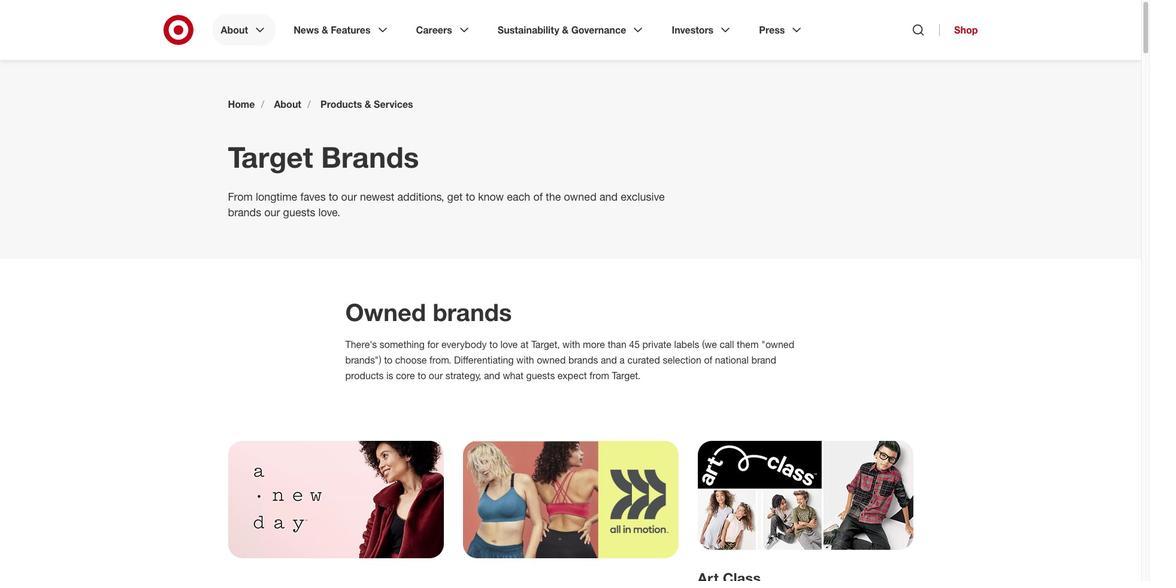 Task type: locate. For each thing, give the bounding box(es) containing it.
2 horizontal spatial &
[[562, 24, 569, 36]]

from
[[590, 370, 609, 382]]

0 horizontal spatial brands
[[228, 205, 261, 219]]

to right core
[[418, 370, 426, 382]]

1 vertical spatial our
[[264, 205, 280, 219]]

and inside from longtime faves to our newest additions, get to know each of the owned and exclusive brands our guests love.
[[600, 190, 618, 203]]

what
[[503, 370, 524, 382]]

home link
[[228, 98, 255, 110]]

from.
[[429, 354, 451, 366]]

guests
[[283, 205, 315, 219], [526, 370, 555, 382]]

from longtime faves to our newest additions, get to know each of the owned and exclusive brands our guests love.
[[228, 190, 665, 219]]

our down longtime
[[264, 205, 280, 219]]

target,
[[531, 338, 560, 350]]

0 horizontal spatial of
[[533, 190, 543, 203]]

with left more
[[562, 338, 580, 350]]

there's
[[345, 338, 377, 350]]

1 horizontal spatial &
[[365, 98, 371, 110]]

0 horizontal spatial guests
[[283, 205, 315, 219]]

owned right the the
[[564, 190, 597, 203]]

owned down target,
[[537, 354, 566, 366]]

strategy,
[[445, 370, 481, 382]]

brands inside there's something for everybody to love at target, with more than 45 private labels (we call them "owned brands") to choose from. differentiating with owned brands and a curated selection of national brand products is core to our strategy, and what guests expect from target.
[[568, 354, 598, 366]]

1 vertical spatial of
[[704, 354, 712, 366]]

brands
[[228, 205, 261, 219], [433, 298, 512, 326], [568, 354, 598, 366]]

1 horizontal spatial with
[[562, 338, 580, 350]]

of left the the
[[533, 190, 543, 203]]

brands up the everybody
[[433, 298, 512, 326]]

a person with curly hair image
[[228, 441, 444, 558]]

of
[[533, 190, 543, 203], [704, 354, 712, 366]]

differentiating
[[454, 354, 514, 366]]

1 horizontal spatial about
[[274, 98, 301, 110]]

owned
[[564, 190, 597, 203], [537, 354, 566, 366]]

shop
[[954, 24, 978, 36]]

& for sustainability
[[562, 24, 569, 36]]

0 horizontal spatial &
[[322, 24, 328, 36]]

& for news
[[322, 24, 328, 36]]

products & services link
[[320, 98, 413, 110]]

1 vertical spatial about link
[[274, 98, 301, 110]]

0 horizontal spatial with
[[516, 354, 534, 366]]

our down from.
[[429, 370, 443, 382]]

& left governance
[[562, 24, 569, 36]]

something
[[380, 338, 425, 350]]

& right the news at the left top of the page
[[322, 24, 328, 36]]

target
[[228, 140, 313, 174]]

with
[[562, 338, 580, 350], [516, 354, 534, 366]]

brand
[[751, 354, 776, 366]]

0 vertical spatial guests
[[283, 205, 315, 219]]

a
[[620, 354, 625, 366]]

1 vertical spatial guests
[[526, 370, 555, 382]]

owned brands
[[345, 298, 512, 326]]

brands down more
[[568, 354, 598, 366]]

shop link
[[939, 24, 978, 36]]

exclusive
[[621, 190, 665, 203]]

target brands
[[228, 140, 419, 174]]

1 horizontal spatial our
[[341, 190, 357, 203]]

& left services on the left of the page
[[365, 98, 371, 110]]

1 horizontal spatial of
[[704, 354, 712, 366]]

1 horizontal spatial brands
[[433, 298, 512, 326]]

there's something for everybody to love at target, with more than 45 private labels (we call them "owned brands") to choose from. differentiating with owned brands and a curated selection of national brand products is core to our strategy, and what guests expect from target.
[[345, 338, 794, 382]]

longtime
[[256, 190, 297, 203]]

target.
[[612, 370, 641, 382]]

to up the is at the left bottom
[[384, 354, 393, 366]]

news & features link
[[285, 14, 398, 46]]

about
[[221, 24, 248, 36], [274, 98, 301, 110]]

0 vertical spatial owned
[[564, 190, 597, 203]]

our
[[341, 190, 357, 203], [264, 205, 280, 219], [429, 370, 443, 382]]

brands down from
[[228, 205, 261, 219]]

guests right what
[[526, 370, 555, 382]]

&
[[322, 24, 328, 36], [562, 24, 569, 36], [365, 98, 371, 110]]

to
[[329, 190, 338, 203], [466, 190, 475, 203], [489, 338, 498, 350], [384, 354, 393, 366], [418, 370, 426, 382]]

labels
[[674, 338, 699, 350]]

careers link
[[408, 14, 480, 46]]

2 vertical spatial our
[[429, 370, 443, 382]]

0 vertical spatial with
[[562, 338, 580, 350]]

2 horizontal spatial our
[[429, 370, 443, 382]]

investors
[[672, 24, 714, 36]]

careers
[[416, 24, 452, 36]]

and
[[600, 190, 618, 203], [601, 354, 617, 366], [484, 370, 500, 382]]

1 vertical spatial with
[[516, 354, 534, 366]]

and left exclusive
[[600, 190, 618, 203]]

the
[[546, 190, 561, 203]]

guests down faves
[[283, 205, 315, 219]]

to up love.
[[329, 190, 338, 203]]

from
[[228, 190, 253, 203]]

& inside news & features link
[[322, 24, 328, 36]]

curated
[[627, 354, 660, 366]]

0 vertical spatial and
[[600, 190, 618, 203]]

and left a
[[601, 354, 617, 366]]

brands")
[[345, 354, 381, 366]]

them
[[737, 338, 759, 350]]

2 vertical spatial and
[[484, 370, 500, 382]]

news & features
[[294, 24, 371, 36]]

about link
[[212, 14, 276, 46], [274, 98, 301, 110]]

press
[[759, 24, 785, 36]]

core
[[396, 370, 415, 382]]

faves
[[300, 190, 326, 203]]

guests inside from longtime faves to our newest additions, get to know each of the owned and exclusive brands our guests love.
[[283, 205, 315, 219]]

(we
[[702, 338, 717, 350]]

2 horizontal spatial brands
[[568, 354, 598, 366]]

brands inside from longtime faves to our newest additions, get to know each of the owned and exclusive brands our guests love.
[[228, 205, 261, 219]]

of inside there's something for everybody to love at target, with more than 45 private labels (we call them "owned brands") to choose from. differentiating with owned brands and a curated selection of national brand products is core to our strategy, and what guests expect from target.
[[704, 354, 712, 366]]

0 vertical spatial of
[[533, 190, 543, 203]]

a collage of a man and a woman image
[[698, 441, 913, 550]]

investors link
[[663, 14, 741, 46]]

home
[[228, 98, 255, 110]]

& inside sustainability & governance link
[[562, 24, 569, 36]]

1 vertical spatial brands
[[433, 298, 512, 326]]

of down (we
[[704, 354, 712, 366]]

sustainability
[[498, 24, 559, 36]]

0 horizontal spatial about
[[221, 24, 248, 36]]

selection
[[663, 354, 701, 366]]

with down at
[[516, 354, 534, 366]]

our left newest
[[341, 190, 357, 203]]

is
[[386, 370, 393, 382]]

0 vertical spatial our
[[341, 190, 357, 203]]

love.
[[318, 205, 340, 219]]

1 horizontal spatial guests
[[526, 370, 555, 382]]

products
[[345, 370, 384, 382]]

0 vertical spatial about
[[221, 24, 248, 36]]

brands
[[321, 140, 419, 174]]

additions,
[[397, 190, 444, 203]]

2 vertical spatial brands
[[568, 354, 598, 366]]

national
[[715, 354, 749, 366]]

1 vertical spatial owned
[[537, 354, 566, 366]]

and down differentiating
[[484, 370, 500, 382]]

0 vertical spatial brands
[[228, 205, 261, 219]]



Task type: describe. For each thing, give the bounding box(es) containing it.
expect
[[558, 370, 587, 382]]

to right get
[[466, 190, 475, 203]]

& for products
[[365, 98, 371, 110]]

love
[[500, 338, 518, 350]]

owned inside from longtime faves to our newest additions, get to know each of the owned and exclusive brands our guests love.
[[564, 190, 597, 203]]

to left love
[[489, 338, 498, 350]]

sustainability & governance link
[[489, 14, 654, 46]]

0 vertical spatial about link
[[212, 14, 276, 46]]

45
[[629, 338, 640, 350]]

press link
[[751, 14, 812, 46]]

1 vertical spatial and
[[601, 354, 617, 366]]

features
[[331, 24, 371, 36]]

private
[[642, 338, 671, 350]]

products
[[320, 98, 362, 110]]

for
[[427, 338, 439, 350]]

0 horizontal spatial our
[[264, 205, 280, 219]]

news
[[294, 24, 319, 36]]

products & services
[[320, 98, 413, 110]]

a woman kissing another woman image
[[463, 441, 678, 558]]

more
[[583, 338, 605, 350]]

choose
[[395, 354, 427, 366]]

our inside there's something for everybody to love at target, with more than 45 private labels (we call them "owned brands") to choose from. differentiating with owned brands and a curated selection of national brand products is core to our strategy, and what guests expect from target.
[[429, 370, 443, 382]]

"owned
[[761, 338, 794, 350]]

at
[[520, 338, 529, 350]]

governance
[[571, 24, 626, 36]]

sustainability & governance
[[498, 24, 626, 36]]

each
[[507, 190, 530, 203]]

guests inside there's something for everybody to love at target, with more than 45 private labels (we call them "owned brands") to choose from. differentiating with owned brands and a curated selection of national brand products is core to our strategy, and what guests expect from target.
[[526, 370, 555, 382]]

know
[[478, 190, 504, 203]]

call
[[720, 338, 734, 350]]

everybody
[[441, 338, 487, 350]]

1 vertical spatial about
[[274, 98, 301, 110]]

services
[[374, 98, 413, 110]]

get
[[447, 190, 463, 203]]

owned
[[345, 298, 426, 326]]

newest
[[360, 190, 394, 203]]

of inside from longtime faves to our newest additions, get to know each of the owned and exclusive brands our guests love.
[[533, 190, 543, 203]]

owned inside there's something for everybody to love at target, with more than 45 private labels (we call them "owned brands") to choose from. differentiating with owned brands and a curated selection of national brand products is core to our strategy, and what guests expect from target.
[[537, 354, 566, 366]]

than
[[608, 338, 626, 350]]



Task type: vqa. For each thing, say whether or not it's contained in the screenshot.
the top brands
yes



